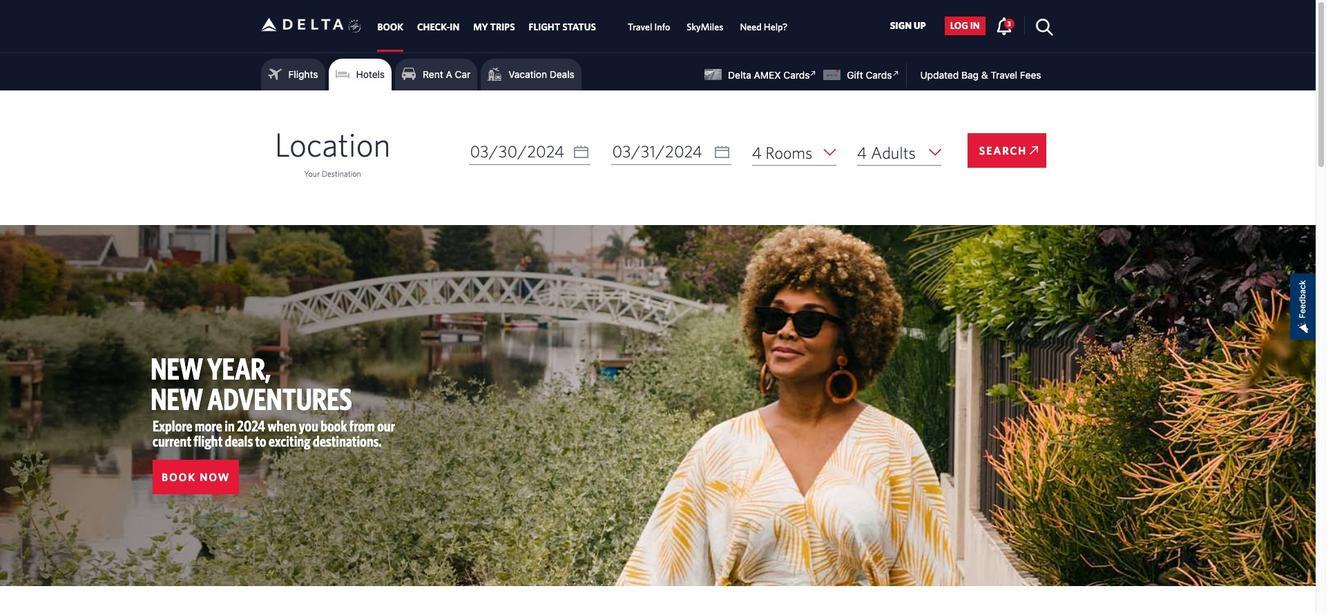Task type: describe. For each thing, give the bounding box(es) containing it.
0 vertical spatial travel
[[628, 22, 652, 33]]

help?
[[764, 22, 788, 33]]

my trips
[[473, 22, 515, 33]]

this link opens another site in a new window that may not follow the same accessibility policies as delta air lines. image for gift cards
[[889, 67, 903, 80]]

search button
[[968, 133, 1047, 168]]

check-in
[[417, 22, 460, 33]]

check-
[[417, 22, 450, 33]]

need help? link
[[740, 15, 788, 40]]

rent
[[423, 68, 443, 80]]

in inside "explore more in 2024 when you book from our current flight deals to exciting destinations."
[[225, 417, 235, 435]]

hotels link
[[335, 64, 385, 85]]

destination
[[322, 169, 361, 178]]

explore more in 2024 when you book from our current flight deals to exciting destinations. link
[[153, 417, 395, 450]]

1 new from the top
[[151, 351, 203, 386]]

search
[[980, 144, 1027, 157]]

travel info link
[[628, 15, 670, 40]]

flight
[[529, 22, 560, 33]]

now
[[200, 471, 230, 484]]

destinations.
[[313, 433, 382, 450]]

our
[[377, 417, 395, 435]]

to
[[255, 433, 266, 450]]

info
[[655, 22, 670, 33]]

1 cards from the left
[[784, 69, 810, 81]]

from
[[349, 417, 375, 435]]

gift cards link
[[824, 67, 903, 81]]

when
[[268, 417, 297, 435]]

book for book now
[[162, 471, 196, 484]]

location
[[275, 125, 391, 164]]

book for book
[[378, 22, 403, 33]]

status
[[563, 22, 596, 33]]

my
[[473, 22, 488, 33]]

sign up link
[[885, 16, 932, 35]]

car
[[455, 68, 471, 80]]

sign up
[[890, 20, 926, 31]]

rent a car
[[423, 68, 471, 80]]

a
[[446, 68, 452, 80]]

up
[[914, 20, 926, 31]]

flight status
[[529, 22, 596, 33]]

3 link
[[996, 16, 1015, 34]]

log
[[950, 20, 968, 31]]

you
[[299, 417, 318, 435]]



Task type: locate. For each thing, give the bounding box(es) containing it.
sign
[[890, 20, 912, 31]]

&
[[982, 69, 988, 81]]

book link
[[378, 15, 403, 40]]

this link opens another site in a new window that may not follow the same accessibility policies as delta air lines. image inside "delta amex cards" link
[[807, 67, 820, 80]]

book right skyteam image
[[378, 22, 403, 33]]

delta
[[728, 69, 752, 81]]

year,
[[207, 351, 271, 386]]

cards right gift
[[866, 69, 892, 81]]

travel left info
[[628, 22, 652, 33]]

0 vertical spatial book
[[378, 22, 403, 33]]

this link opens another site in a new window that may not follow the same accessibility policies as delta air lines. image right gift
[[889, 67, 903, 80]]

bag
[[962, 69, 979, 81]]

1 this link opens another site in a new window that may not follow the same accessibility policies as delta air lines. image from the left
[[807, 67, 820, 80]]

log in
[[950, 20, 980, 31]]

vacation deals
[[509, 68, 575, 80]]

2 new from the top
[[151, 381, 203, 417]]

0 horizontal spatial this link opens another site in a new window that may not follow the same accessibility policies as delta air lines. image
[[807, 67, 820, 80]]

tab list containing book
[[371, 0, 796, 52]]

0 horizontal spatial book
[[162, 471, 196, 484]]

0 vertical spatial in
[[971, 20, 980, 31]]

3
[[1008, 19, 1011, 27]]

1 horizontal spatial travel
[[991, 69, 1018, 81]]

rent a car link
[[402, 64, 471, 85]]

adventures
[[207, 381, 352, 417]]

0 horizontal spatial cards
[[784, 69, 810, 81]]

your
[[304, 169, 320, 178]]

flight
[[194, 433, 223, 450]]

0 horizontal spatial travel
[[628, 22, 652, 33]]

gift cards
[[847, 69, 892, 81]]

explore more in 2024 when you book from our current flight deals to exciting destinations.
[[153, 417, 395, 450]]

cards right amex
[[784, 69, 810, 81]]

travel
[[628, 22, 652, 33], [991, 69, 1018, 81]]

vacation deals link
[[488, 64, 575, 85]]

delta air lines image
[[261, 3, 344, 46]]

trips
[[490, 22, 515, 33]]

updated bag & travel fees link
[[907, 69, 1041, 81]]

flight status link
[[529, 15, 596, 40]]

more
[[195, 417, 222, 435]]

in
[[971, 20, 980, 31], [225, 417, 235, 435]]

this link opens another site in a new window that may not follow the same accessibility policies as delta air lines. image
[[807, 67, 820, 80], [889, 67, 903, 80]]

deals
[[550, 68, 575, 80]]

this link opens another site in a new window that may not follow the same accessibility policies as delta air lines. image for delta amex cards
[[807, 67, 820, 80]]

cards
[[784, 69, 810, 81], [866, 69, 892, 81]]

location your destination
[[275, 125, 391, 178]]

flights
[[288, 68, 318, 80]]

amex
[[754, 69, 781, 81]]

1 vertical spatial in
[[225, 417, 235, 435]]

updated bag & travel fees
[[921, 69, 1041, 81]]

current
[[153, 433, 191, 450]]

2024
[[237, 417, 265, 435]]

book now link
[[153, 460, 239, 495]]

flights link
[[268, 64, 318, 85]]

1 horizontal spatial this link opens another site in a new window that may not follow the same accessibility policies as delta air lines. image
[[889, 67, 903, 80]]

tab list
[[371, 0, 796, 52]]

travel right & at the top
[[991, 69, 1018, 81]]

book
[[378, 22, 403, 33], [162, 471, 196, 484]]

skymiles
[[687, 22, 724, 33]]

gift
[[847, 69, 863, 81]]

delta amex cards
[[728, 69, 810, 81]]

2 cards from the left
[[866, 69, 892, 81]]

in right more
[[225, 417, 235, 435]]

in
[[450, 22, 460, 33]]

1 vertical spatial book
[[162, 471, 196, 484]]

log in button
[[945, 16, 986, 35]]

check-in link
[[417, 15, 460, 40]]

1 horizontal spatial book
[[378, 22, 403, 33]]

in right log
[[971, 20, 980, 31]]

this link opens another site in a new window that may not follow the same accessibility policies as delta air lines. image left gift
[[807, 67, 820, 80]]

book inside tab list
[[378, 22, 403, 33]]

skymiles link
[[687, 15, 724, 40]]

hotels
[[356, 68, 385, 80]]

None date field
[[469, 139, 590, 165], [611, 139, 731, 165], [469, 139, 590, 165], [611, 139, 731, 165]]

my trips link
[[473, 15, 515, 40]]

explore
[[153, 417, 193, 435]]

travel info
[[628, 22, 670, 33]]

updated
[[921, 69, 959, 81]]

need help?
[[740, 22, 788, 33]]

book left 'now' at the left bottom of page
[[162, 471, 196, 484]]

book now
[[162, 471, 230, 484]]

1 vertical spatial travel
[[991, 69, 1018, 81]]

vacation
[[509, 68, 547, 80]]

new
[[151, 351, 203, 386], [151, 381, 203, 417]]

skyteam image
[[348, 5, 361, 48]]

this link opens another site in a new window that may not follow the same accessibility policies as delta air lines. image inside gift cards link
[[889, 67, 903, 80]]

need
[[740, 22, 762, 33]]

2 this link opens another site in a new window that may not follow the same accessibility policies as delta air lines. image from the left
[[889, 67, 903, 80]]

exciting
[[269, 433, 311, 450]]

fees
[[1020, 69, 1041, 81]]

book
[[321, 417, 347, 435]]

1 horizontal spatial cards
[[866, 69, 892, 81]]

in inside button
[[971, 20, 980, 31]]

delta amex cards link
[[705, 67, 820, 81]]

0 horizontal spatial in
[[225, 417, 235, 435]]

new year, new adventures
[[151, 351, 352, 417]]

deals
[[225, 433, 253, 450]]

1 horizontal spatial in
[[971, 20, 980, 31]]



Task type: vqa. For each thing, say whether or not it's contained in the screenshot.
text box
no



